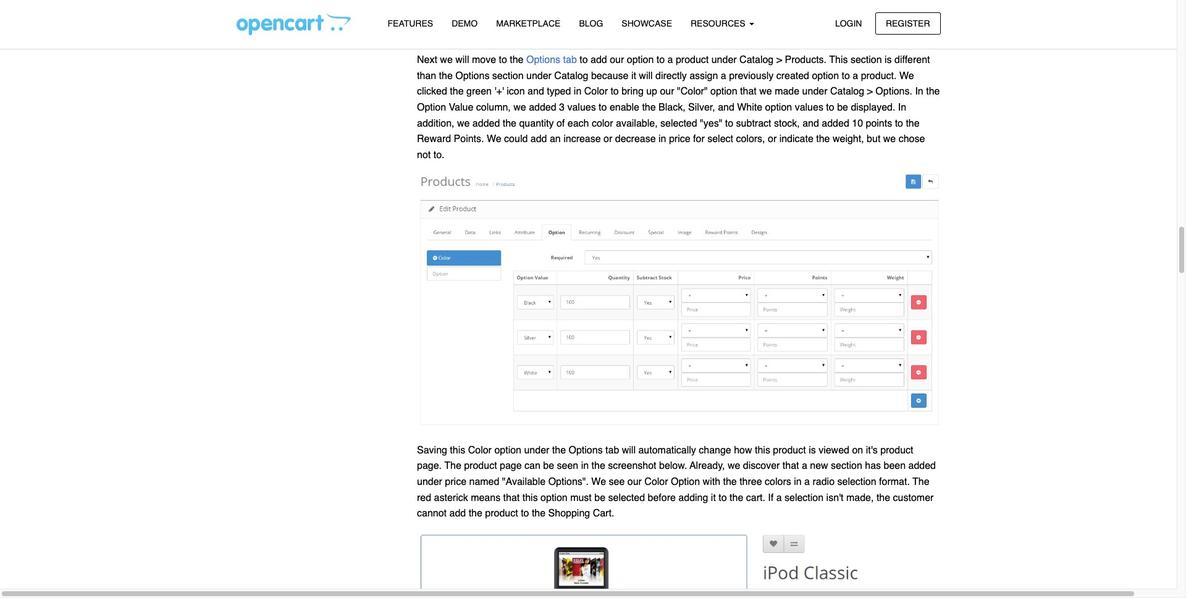 Task type: locate. For each thing, give the bounding box(es) containing it.
1 horizontal spatial color
[[584, 86, 608, 97]]

price inside to add our option to a product under catalog > products. this section is different than the options section under catalog because it will directly assign a previously created option to a product. we clicked the green '+' icon and typed in color to bring up our "color" option that we made under catalog > options. in the option value column, we added 3 values to enable the black, silver, and white option values to be displayed. in addition, we added the quantity of each color available, selected "yes" to subtract stock, and added 10 points to the reward points. we could add an increase or decrease in price for select colors, or indicate the weight, but we chose not to.
[[669, 134, 691, 145]]

0 vertical spatial options
[[526, 55, 561, 66]]

1 horizontal spatial that
[[740, 86, 757, 97]]

0 horizontal spatial tab
[[563, 55, 577, 66]]

indicate
[[780, 134, 814, 145]]

under up assign
[[712, 55, 737, 66]]

0 horizontal spatial price
[[445, 476, 467, 488]]

values down the 'made'
[[795, 102, 824, 113]]

resources
[[691, 19, 748, 28]]

it down with
[[711, 492, 716, 503]]

"color"
[[677, 86, 708, 97]]

our
[[610, 55, 624, 66], [660, 86, 675, 97], [628, 476, 642, 488]]

to
[[499, 55, 507, 66], [580, 55, 588, 66], [657, 55, 665, 66], [842, 70, 850, 81], [611, 86, 619, 97], [599, 102, 607, 113], [826, 102, 835, 113], [725, 118, 734, 129], [895, 118, 903, 129], [719, 492, 727, 503], [521, 508, 529, 519]]

we down how
[[728, 461, 741, 472]]

price
[[669, 134, 691, 145], [445, 476, 467, 488]]

option
[[417, 102, 446, 113], [671, 476, 700, 488]]

adding
[[679, 492, 708, 503]]

this down "available
[[523, 492, 538, 503]]

options
[[526, 55, 561, 66], [456, 70, 490, 81], [569, 445, 603, 456]]

decrease
[[615, 134, 656, 145]]

color down because
[[584, 86, 608, 97]]

options up seen
[[569, 445, 603, 456]]

is
[[885, 55, 892, 66], [809, 445, 816, 456]]

cart.
[[593, 508, 614, 519]]

1 vertical spatial and
[[718, 102, 735, 113]]

that up white
[[740, 86, 757, 97]]

1 horizontal spatial the
[[913, 476, 930, 488]]

is up product.
[[885, 55, 892, 66]]

next
[[417, 55, 437, 66]]

the up seen
[[552, 445, 566, 456]]

0 horizontal spatial is
[[809, 445, 816, 456]]

product page option color image
[[417, 530, 941, 598]]

color
[[584, 86, 608, 97], [468, 445, 492, 456], [645, 476, 668, 488]]

or down color
[[604, 134, 613, 145]]

2 vertical spatial be
[[595, 492, 606, 503]]

section down on
[[831, 461, 863, 472]]

option color image
[[417, 0, 941, 45]]

1 vertical spatial is
[[809, 445, 816, 456]]

we inside saving this color option under the options tab will automatically change how this product is viewed on it's product page. the product page can be seen in the screenshot below. already, we discover that a new section has been added under price named "available options". we see our color option with the three colors in a radio selection format. the red asterick means that this option must be selected before adding it to the cart. if a selection isn't made, the customer cannot add the product to the shopping cart.
[[592, 476, 606, 488]]

tab up screenshot
[[606, 445, 619, 456]]

1 horizontal spatial will
[[622, 445, 636, 456]]

add down quantity
[[531, 134, 547, 145]]

or
[[604, 134, 613, 145], [768, 134, 777, 145]]

the left weight,
[[817, 134, 830, 145]]

our up because
[[610, 55, 624, 66]]

1 horizontal spatial option
[[671, 476, 700, 488]]

the up chose
[[906, 118, 920, 129]]

be left displayed.
[[837, 102, 848, 113]]

blog
[[579, 19, 603, 28]]

selection
[[838, 476, 877, 488], [785, 492, 824, 503]]

we inside saving this color option under the options tab will automatically change how this product is viewed on it's product page. the product page can be seen in the screenshot below. already, we discover that a new section has been added under price named "available options". we see our color option with the three colors in a radio selection format. the red asterick means that this option must be selected before adding it to the cart. if a selection isn't made, the customer cannot add the product to the shopping cart.
[[728, 461, 741, 472]]

in right seen
[[581, 461, 589, 472]]

0 vertical spatial it
[[632, 70, 636, 81]]

catalog up previously
[[740, 55, 774, 66]]

option color product image
[[417, 171, 941, 435]]

> up displayed.
[[867, 86, 873, 97]]

0 vertical spatial that
[[740, 86, 757, 97]]

and up "yes"
[[718, 102, 735, 113]]

2 vertical spatial we
[[592, 476, 606, 488]]

1 horizontal spatial in
[[915, 86, 924, 97]]

1 vertical spatial our
[[660, 86, 675, 97]]

addition,
[[417, 118, 455, 129]]

our right up
[[660, 86, 675, 97]]

0 vertical spatial the
[[445, 461, 462, 472]]

marketplace link
[[487, 13, 570, 35]]

demo link
[[443, 13, 487, 35]]

0 vertical spatial price
[[669, 134, 691, 145]]

the down format.
[[877, 492, 891, 503]]

isn't
[[827, 492, 844, 503]]

2 vertical spatial and
[[803, 118, 819, 129]]

we down icon
[[514, 102, 526, 113]]

0 horizontal spatial that
[[503, 492, 520, 503]]

to right "yes"
[[725, 118, 734, 129]]

see
[[609, 476, 625, 488]]

asterick
[[434, 492, 468, 503]]

1 vertical spatial selected
[[608, 492, 645, 503]]

values
[[568, 102, 596, 113], [795, 102, 824, 113]]

0 horizontal spatial option
[[417, 102, 446, 113]]

1 vertical spatial the
[[913, 476, 930, 488]]

1 vertical spatial option
[[671, 476, 700, 488]]

must
[[570, 492, 592, 503]]

discover
[[743, 461, 780, 472]]

1 horizontal spatial >
[[867, 86, 873, 97]]

this up discover
[[755, 445, 771, 456]]

1 vertical spatial add
[[531, 134, 547, 145]]

the down different
[[926, 86, 940, 97]]

1 horizontal spatial be
[[595, 492, 606, 503]]

0 horizontal spatial color
[[468, 445, 492, 456]]

options up typed
[[526, 55, 561, 66]]

under up can
[[524, 445, 550, 456]]

will
[[456, 55, 469, 66], [639, 70, 653, 81], [622, 445, 636, 456]]

added right been in the right of the page
[[909, 461, 936, 472]]

options inside to add our option to a product under catalog > products. this section is different than the options section under catalog because it will directly assign a previously created option to a product. we clicked the green '+' icon and typed in color to bring up our "color" option that we made under catalog > options. in the option value column, we added 3 values to enable the black, silver, and white option values to be displayed. in addition, we added the quantity of each color available, selected "yes" to subtract stock, and added 10 points to the reward points. we could add an increase or decrease in price for select colors, or indicate the weight, but we chose not to.
[[456, 70, 490, 81]]

1 vertical spatial options
[[456, 70, 490, 81]]

2 horizontal spatial add
[[591, 55, 607, 66]]

than
[[417, 70, 436, 81]]

added up quantity
[[529, 102, 557, 113]]

1 vertical spatial price
[[445, 476, 467, 488]]

we
[[900, 70, 914, 81], [487, 134, 502, 145], [592, 476, 606, 488]]

column,
[[476, 102, 511, 113]]

selected down see
[[608, 492, 645, 503]]

0 vertical spatial and
[[528, 86, 544, 97]]

the up 'customer'
[[913, 476, 930, 488]]

color
[[592, 118, 613, 129]]

0 vertical spatial be
[[837, 102, 848, 113]]

select
[[708, 134, 734, 145]]

showcase link
[[613, 13, 682, 35]]

0 horizontal spatial values
[[568, 102, 596, 113]]

option up the bring
[[627, 55, 654, 66]]

stock,
[[774, 118, 800, 129]]

1 horizontal spatial it
[[711, 492, 716, 503]]

1 horizontal spatial we
[[592, 476, 606, 488]]

our down screenshot
[[628, 476, 642, 488]]

a
[[668, 55, 673, 66], [721, 70, 727, 81], [853, 70, 859, 81], [802, 461, 808, 472], [805, 476, 810, 488], [777, 492, 782, 503]]

will up screenshot
[[622, 445, 636, 456]]

options up green
[[456, 70, 490, 81]]

1 vertical spatial it
[[711, 492, 716, 503]]

0 vertical spatial we
[[900, 70, 914, 81]]

product down means
[[485, 508, 518, 519]]

option inside to add our option to a product under catalog > products. this section is different than the options section under catalog because it will directly assign a previously created option to a product. we clicked the green '+' icon and typed in color to bring up our "color" option that we made under catalog > options. in the option value column, we added 3 values to enable the black, silver, and white option values to be displayed. in addition, we added the quantity of each color available, selected "yes" to subtract stock, and added 10 points to the reward points. we could add an increase or decrease in price for select colors, or indicate the weight, but we chose not to.
[[417, 102, 446, 113]]

saving this color option under the options tab will automatically change how this product is viewed on it's product page. the product page can be seen in the screenshot below. already, we discover that a new section has been added under price named "available options". we see our color option with the three colors in a radio selection format. the red asterick means that this option must be selected before adding it to the cart. if a selection isn't made, the customer cannot add the product to the shopping cart.
[[417, 445, 936, 519]]

red
[[417, 492, 431, 503]]

in right typed
[[574, 86, 582, 97]]

can
[[525, 461, 541, 472]]

0 horizontal spatial or
[[604, 134, 613, 145]]

tab for under
[[606, 445, 619, 456]]

this
[[450, 445, 466, 456], [755, 445, 771, 456], [523, 492, 538, 503]]

0 horizontal spatial add
[[450, 508, 466, 519]]

made,
[[847, 492, 874, 503]]

a up "directly"
[[668, 55, 673, 66]]

selected down 'black,'
[[661, 118, 697, 129]]

and right icon
[[528, 86, 544, 97]]

>
[[777, 55, 782, 66], [867, 86, 873, 97]]

clicked
[[417, 86, 447, 97]]

0 vertical spatial will
[[456, 55, 469, 66]]

in right 'options.'
[[915, 86, 924, 97]]

before
[[648, 492, 676, 503]]

on
[[852, 445, 863, 456]]

0 horizontal spatial be
[[543, 461, 554, 472]]

1 vertical spatial will
[[639, 70, 653, 81]]

under down options tab "link"
[[527, 70, 552, 81]]

1 vertical spatial tab
[[606, 445, 619, 456]]

0 horizontal spatial will
[[456, 55, 469, 66]]

1 vertical spatial we
[[487, 134, 502, 145]]

1 horizontal spatial this
[[523, 492, 538, 503]]

product up named
[[464, 461, 497, 472]]

bring
[[622, 86, 644, 97]]

0 horizontal spatial catalog
[[555, 70, 589, 81]]

catalog up displayed.
[[831, 86, 865, 97]]

in
[[574, 86, 582, 97], [659, 134, 667, 145], [581, 461, 589, 472], [794, 476, 802, 488]]

it up the bring
[[632, 70, 636, 81]]

the right seen
[[592, 461, 606, 472]]

0 horizontal spatial selection
[[785, 492, 824, 503]]

values up 'each' at left top
[[568, 102, 596, 113]]

2 horizontal spatial be
[[837, 102, 848, 113]]

white
[[737, 102, 763, 113]]

is up new
[[809, 445, 816, 456]]

1 horizontal spatial tab
[[606, 445, 619, 456]]

to down with
[[719, 492, 727, 503]]

0 vertical spatial in
[[915, 86, 924, 97]]

0 vertical spatial color
[[584, 86, 608, 97]]

we left see
[[592, 476, 606, 488]]

we left could
[[487, 134, 502, 145]]

price up asterick at the left
[[445, 476, 467, 488]]

selection down radio
[[785, 492, 824, 503]]

2 vertical spatial will
[[622, 445, 636, 456]]

1 horizontal spatial our
[[628, 476, 642, 488]]

added inside saving this color option under the options tab will automatically change how this product is viewed on it's product page. the product page can be seen in the screenshot below. already, we discover that a new section has been added under price named "available options". we see our color option with the three colors in a radio selection format. the red asterick means that this option must be selected before adding it to the cart. if a selection isn't made, the customer cannot add the product to the shopping cart.
[[909, 461, 936, 472]]

page
[[500, 461, 522, 472]]

tab
[[563, 55, 577, 66], [606, 445, 619, 456]]

below.
[[659, 461, 687, 472]]

2 vertical spatial catalog
[[831, 86, 865, 97]]

increase
[[564, 134, 601, 145]]

2 vertical spatial options
[[569, 445, 603, 456]]

catalog up typed
[[555, 70, 589, 81]]

an
[[550, 134, 561, 145]]

we down different
[[900, 70, 914, 81]]

1 horizontal spatial options
[[526, 55, 561, 66]]

added down column,
[[473, 118, 500, 129]]

blog link
[[570, 13, 613, 35]]

1 vertical spatial color
[[468, 445, 492, 456]]

features
[[388, 19, 433, 28]]

2 vertical spatial our
[[628, 476, 642, 488]]

0 horizontal spatial in
[[898, 102, 907, 113]]

add
[[591, 55, 607, 66], [531, 134, 547, 145], [450, 508, 466, 519]]

to right move in the top of the page
[[499, 55, 507, 66]]

0 vertical spatial is
[[885, 55, 892, 66]]

and up indicate on the right
[[803, 118, 819, 129]]

0 horizontal spatial selected
[[608, 492, 645, 503]]

that
[[740, 86, 757, 97], [783, 461, 799, 472], [503, 492, 520, 503]]

in down 'options.'
[[898, 102, 907, 113]]

1 horizontal spatial price
[[669, 134, 691, 145]]

for
[[693, 134, 705, 145]]

we right but on the right top of the page
[[884, 134, 896, 145]]

that down "available
[[503, 492, 520, 503]]

2 vertical spatial section
[[831, 461, 863, 472]]

if
[[768, 492, 774, 503]]

selection up made,
[[838, 476, 877, 488]]

color up named
[[468, 445, 492, 456]]

option up page
[[495, 445, 522, 456]]

weight,
[[833, 134, 864, 145]]

different
[[895, 55, 930, 66]]

add down asterick at the left
[[450, 508, 466, 519]]

0 horizontal spatial the
[[445, 461, 462, 472]]

is inside to add our option to a product under catalog > products. this section is different than the options section under catalog because it will directly assign a previously created option to a product. we clicked the green '+' icon and typed in color to bring up our "color" option that we made under catalog > options. in the option value column, we added 3 values to enable the black, silver, and white option values to be displayed. in addition, we added the quantity of each color available, selected "yes" to subtract stock, and added 10 points to the reward points. we could add an increase or decrease in price for select colors, or indicate the weight, but we chose not to.
[[885, 55, 892, 66]]

0 vertical spatial tab
[[563, 55, 577, 66]]

automatically
[[639, 445, 696, 456]]

added
[[529, 102, 557, 113], [473, 118, 500, 129], [822, 118, 850, 129], [909, 461, 936, 472]]

2 horizontal spatial color
[[645, 476, 668, 488]]

catalog
[[740, 55, 774, 66], [555, 70, 589, 81], [831, 86, 865, 97]]

0 vertical spatial option
[[417, 102, 446, 113]]

0 vertical spatial our
[[610, 55, 624, 66]]

2 horizontal spatial options
[[569, 445, 603, 456]]

options inside saving this color option under the options tab will automatically change how this product is viewed on it's product page. the product page can be seen in the screenshot below. already, we discover that a new section has been added under price named "available options". we see our color option with the three colors in a radio selection format. the red asterick means that this option must be selected before adding it to the cart. if a selection isn't made, the customer cannot add the product to the shopping cart.
[[569, 445, 603, 456]]

color inside to add our option to a product under catalog > products. this section is different than the options section under catalog because it will directly assign a previously created option to a product. we clicked the green '+' icon and typed in color to bring up our "color" option that we made under catalog > options. in the option value column, we added 3 values to enable the black, silver, and white option values to be displayed. in addition, we added the quantity of each color available, selected "yes" to subtract stock, and added 10 points to the reward points. we could add an increase or decrease in price for select colors, or indicate the weight, but we chose not to.
[[584, 86, 608, 97]]

section inside saving this color option under the options tab will automatically change how this product is viewed on it's product page. the product page can be seen in the screenshot below. already, we discover that a new section has been added under price named "available options". we see our color option with the three colors in a radio selection format. the red asterick means that this option must be selected before adding it to the cart. if a selection isn't made, the customer cannot add the product to the shopping cart.
[[831, 461, 863, 472]]

section
[[851, 55, 882, 66], [492, 70, 524, 81], [831, 461, 863, 472]]

color up before
[[645, 476, 668, 488]]

to down this
[[842, 70, 850, 81]]

tab inside saving this color option under the options tab will automatically change how this product is viewed on it's product page. the product page can be seen in the screenshot below. already, we discover that a new section has been added under price named "available options". we see our color option with the three colors in a radio selection format. the red asterick means that this option must be selected before adding it to the cart. if a selection isn't made, the customer cannot add the product to the shopping cart.
[[606, 445, 619, 456]]

this right the 'saving'
[[450, 445, 466, 456]]

the right page. in the bottom left of the page
[[445, 461, 462, 472]]

we
[[440, 55, 453, 66], [760, 86, 772, 97], [514, 102, 526, 113], [457, 118, 470, 129], [884, 134, 896, 145], [728, 461, 741, 472]]

will up up
[[639, 70, 653, 81]]

in right decrease
[[659, 134, 667, 145]]

or down stock,
[[768, 134, 777, 145]]

section up icon
[[492, 70, 524, 81]]

2 horizontal spatial will
[[639, 70, 653, 81]]

0 vertical spatial selection
[[838, 476, 877, 488]]

format.
[[879, 476, 910, 488]]

points
[[866, 118, 892, 129]]

0 vertical spatial selected
[[661, 118, 697, 129]]

options for option
[[569, 445, 603, 456]]

option up "adding"
[[671, 476, 700, 488]]

2 horizontal spatial this
[[755, 445, 771, 456]]

1 horizontal spatial or
[[768, 134, 777, 145]]

we down previously
[[760, 86, 772, 97]]

be up the "cart."
[[595, 492, 606, 503]]

price left for
[[669, 134, 691, 145]]

1 vertical spatial that
[[783, 461, 799, 472]]

2 vertical spatial add
[[450, 508, 466, 519]]

be
[[837, 102, 848, 113], [543, 461, 554, 472], [595, 492, 606, 503]]

0 vertical spatial add
[[591, 55, 607, 66]]

and
[[528, 86, 544, 97], [718, 102, 735, 113], [803, 118, 819, 129]]

add up because
[[591, 55, 607, 66]]

of
[[557, 118, 565, 129]]

assign
[[690, 70, 718, 81]]

that inside to add our option to a product under catalog > products. this section is different than the options section under catalog because it will directly assign a previously created option to a product. we clicked the green '+' icon and typed in color to bring up our "color" option that we made under catalog > options. in the option value column, we added 3 values to enable the black, silver, and white option values to be displayed. in addition, we added the quantity of each color available, selected "yes" to subtract stock, and added 10 points to the reward points. we could add an increase or decrease in price for select colors, or indicate the weight, but we chose not to.
[[740, 86, 757, 97]]



Task type: vqa. For each thing, say whether or not it's contained in the screenshot.
header- "my account"
no



Task type: describe. For each thing, give the bounding box(es) containing it.
2 horizontal spatial catalog
[[831, 86, 865, 97]]

tab for to
[[563, 55, 577, 66]]

previously
[[729, 70, 774, 81]]

typed
[[547, 86, 571, 97]]

will inside saving this color option under the options tab will automatically change how this product is viewed on it's product page. the product page can be seen in the screenshot below. already, we discover that a new section has been added under price named "available options". we see our color option with the three colors in a radio selection format. the red asterick means that this option must be selected before adding it to the cart. if a selection isn't made, the customer cannot add the product to the shopping cart.
[[622, 445, 636, 456]]

a right if
[[777, 492, 782, 503]]

will inside to add our option to a product under catalog > products. this section is different than the options section under catalog because it will directly assign a previously created option to a product. we clicked the green '+' icon and typed in color to bring up our "color" option that we made under catalog > options. in the option value column, we added 3 values to enable the black, silver, and white option values to be displayed. in addition, we added the quantity of each color available, selected "yes" to subtract stock, and added 10 points to the reward points. we could add an increase or decrease in price for select colors, or indicate the weight, but we chose not to.
[[639, 70, 653, 81]]

1 or from the left
[[604, 134, 613, 145]]

showcase
[[622, 19, 672, 28]]

2 horizontal spatial our
[[660, 86, 675, 97]]

because
[[591, 70, 629, 81]]

2 vertical spatial color
[[645, 476, 668, 488]]

0 horizontal spatial our
[[610, 55, 624, 66]]

next we will move to the options tab
[[417, 55, 577, 66]]

quantity
[[519, 118, 554, 129]]

to up "directly"
[[657, 55, 665, 66]]

created
[[777, 70, 810, 81]]

"available
[[502, 476, 546, 488]]

option up stock,
[[765, 102, 792, 113]]

the right with
[[723, 476, 737, 488]]

points.
[[454, 134, 484, 145]]

means
[[471, 492, 501, 503]]

1 vertical spatial section
[[492, 70, 524, 81]]

1 vertical spatial catalog
[[555, 70, 589, 81]]

option down options".
[[541, 492, 568, 503]]

login
[[835, 18, 862, 28]]

resources link
[[682, 13, 764, 35]]

add inside saving this color option under the options tab will automatically change how this product is viewed on it's product page. the product page can be seen in the screenshot below. already, we discover that a new section has been added under price named "available options". we see our color option with the three colors in a radio selection format. the red asterick means that this option must be selected before adding it to the cart. if a selection isn't made, the customer cannot add the product to the shopping cart.
[[450, 508, 466, 519]]

"yes"
[[700, 118, 723, 129]]

0 vertical spatial catalog
[[740, 55, 774, 66]]

options tab link
[[526, 55, 577, 66]]

colors,
[[736, 134, 765, 145]]

the down means
[[469, 508, 483, 519]]

it inside to add our option to a product under catalog > products. this section is different than the options section under catalog because it will directly assign a previously created option to a product. we clicked the green '+' icon and typed in color to bring up our "color" option that we made under catalog > options. in the option value column, we added 3 values to enable the black, silver, and white option values to be displayed. in addition, we added the quantity of each color available, selected "yes" to subtract stock, and added 10 points to the reward points. we could add an increase or decrease in price for select colors, or indicate the weight, but we chose not to.
[[632, 70, 636, 81]]

1 horizontal spatial and
[[718, 102, 735, 113]]

value
[[449, 102, 474, 113]]

to right options tab "link"
[[580, 55, 588, 66]]

be inside to add our option to a product under catalog > products. this section is different than the options section under catalog because it will directly assign a previously created option to a product. we clicked the green '+' icon and typed in color to bring up our "color" option that we made under catalog > options. in the option value column, we added 3 values to enable the black, silver, and white option values to be displayed. in addition, we added the quantity of each color available, selected "yes" to subtract stock, and added 10 points to the reward points. we could add an increase or decrease in price for select colors, or indicate the weight, but we chose not to.
[[837, 102, 848, 113]]

product inside to add our option to a product under catalog > products. this section is different than the options section under catalog because it will directly assign a previously created option to a product. we clicked the green '+' icon and typed in color to bring up our "color" option that we made under catalog > options. in the option value column, we added 3 values to enable the black, silver, and white option values to be displayed. in addition, we added the quantity of each color available, selected "yes" to subtract stock, and added 10 points to the reward points. we could add an increase or decrease in price for select colors, or indicate the weight, but we chose not to.
[[676, 55, 709, 66]]

options.
[[876, 86, 913, 97]]

'+'
[[495, 86, 504, 97]]

register link
[[876, 12, 941, 35]]

options for move
[[526, 55, 561, 66]]

it's
[[866, 445, 878, 456]]

but
[[867, 134, 881, 145]]

features link
[[379, 13, 443, 35]]

viewed
[[819, 445, 850, 456]]

icon
[[507, 86, 525, 97]]

named
[[469, 476, 500, 488]]

opencart - open source shopping cart solution image
[[236, 13, 351, 35]]

a left product.
[[853, 70, 859, 81]]

0 horizontal spatial this
[[450, 445, 466, 456]]

product up been in the right of the page
[[881, 445, 914, 456]]

it inside saving this color option under the options tab will automatically change how this product is viewed on it's product page. the product page can be seen in the screenshot below. already, we discover that a new section has been added under price named "available options". we see our color option with the three colors in a radio selection format. the red asterick means that this option must be selected before adding it to the cart. if a selection isn't made, the customer cannot add the product to the shopping cart.
[[711, 492, 716, 503]]

to right the points at the top right
[[895, 118, 903, 129]]

under down page. in the bottom left of the page
[[417, 476, 442, 488]]

the right "than"
[[439, 70, 453, 81]]

up
[[647, 86, 658, 97]]

3
[[559, 102, 565, 113]]

not
[[417, 149, 431, 161]]

we right next
[[440, 55, 453, 66]]

option down this
[[812, 70, 839, 81]]

how
[[734, 445, 752, 456]]

1 horizontal spatial add
[[531, 134, 547, 145]]

displayed.
[[851, 102, 896, 113]]

to up color
[[599, 102, 607, 113]]

login link
[[825, 12, 873, 35]]

2 horizontal spatial and
[[803, 118, 819, 129]]

directly
[[656, 70, 687, 81]]

to down because
[[611, 86, 619, 97]]

seen
[[557, 461, 579, 472]]

option inside saving this color option under the options tab will automatically change how this product is viewed on it's product page. the product page can be seen in the screenshot below. already, we discover that a new section has been added under price named "available options". we see our color option with the three colors in a radio selection format. the red asterick means that this option must be selected before adding it to the cart. if a selection isn't made, the customer cannot add the product to the shopping cart.
[[671, 476, 700, 488]]

the down up
[[642, 102, 656, 113]]

we down value
[[457, 118, 470, 129]]

the left cart.
[[730, 492, 744, 503]]

already,
[[690, 461, 725, 472]]

could
[[504, 134, 528, 145]]

the left the 'shopping'
[[532, 508, 546, 519]]

the up could
[[503, 118, 517, 129]]

selected inside saving this color option under the options tab will automatically change how this product is viewed on it's product page. the product page can be seen in the screenshot below. already, we discover that a new section has been added under price named "available options". we see our color option with the three colors in a radio selection format. the red asterick means that this option must be selected before adding it to the cart. if a selection isn't made, the customer cannot add the product to the shopping cart.
[[608, 492, 645, 503]]

green
[[467, 86, 492, 97]]

1 vertical spatial in
[[898, 102, 907, 113]]

saving
[[417, 445, 447, 456]]

to add our option to a product under catalog > products. this section is different than the options section under catalog because it will directly assign a previously created option to a product. we clicked the green '+' icon and typed in color to bring up our "color" option that we made under catalog > options. in the option value column, we added 3 values to enable the black, silver, and white option values to be displayed. in addition, we added the quantity of each color available, selected "yes" to subtract stock, and added 10 points to the reward points. we could add an increase or decrease in price for select colors, or indicate the weight, but we chose not to.
[[417, 55, 940, 161]]

each
[[568, 118, 589, 129]]

2 vertical spatial that
[[503, 492, 520, 503]]

a left new
[[802, 461, 808, 472]]

change
[[699, 445, 732, 456]]

made
[[775, 86, 800, 97]]

product.
[[861, 70, 897, 81]]

2 horizontal spatial that
[[783, 461, 799, 472]]

under down created
[[803, 86, 828, 97]]

our inside saving this color option under the options tab will automatically change how this product is viewed on it's product page. the product page can be seen in the screenshot below. already, we discover that a new section has been added under price named "available options". we see our color option with the three colors in a radio selection format. the red asterick means that this option must be selected before adding it to the cart. if a selection isn't made, the customer cannot add the product to the shopping cart.
[[628, 476, 642, 488]]

new
[[810, 461, 829, 472]]

radio
[[813, 476, 835, 488]]

a right assign
[[721, 70, 727, 81]]

1 vertical spatial be
[[543, 461, 554, 472]]

the up value
[[450, 86, 464, 97]]

available,
[[616, 118, 658, 129]]

three
[[740, 476, 762, 488]]

in right "colors"
[[794, 476, 802, 488]]

a left radio
[[805, 476, 810, 488]]

1 values from the left
[[568, 102, 596, 113]]

screenshot
[[608, 461, 657, 472]]

the up icon
[[510, 55, 524, 66]]

2 or from the left
[[768, 134, 777, 145]]

this
[[830, 55, 848, 66]]

cannot
[[417, 508, 447, 519]]

move
[[472, 55, 496, 66]]

2 horizontal spatial we
[[900, 70, 914, 81]]

has
[[865, 461, 881, 472]]

0 horizontal spatial and
[[528, 86, 544, 97]]

to up weight,
[[826, 102, 835, 113]]

with
[[703, 476, 721, 488]]

marketplace
[[496, 19, 561, 28]]

1 horizontal spatial selection
[[838, 476, 877, 488]]

option down assign
[[711, 86, 738, 97]]

0 vertical spatial section
[[851, 55, 882, 66]]

been
[[884, 461, 906, 472]]

reward
[[417, 134, 451, 145]]

demo
[[452, 19, 478, 28]]

price inside saving this color option under the options tab will automatically change how this product is viewed on it's product page. the product page can be seen in the screenshot below. already, we discover that a new section has been added under price named "available options". we see our color option with the three colors in a radio selection format. the red asterick means that this option must be selected before adding it to the cart. if a selection isn't made, the customer cannot add the product to the shopping cart.
[[445, 476, 467, 488]]

subtract
[[736, 118, 772, 129]]

1 vertical spatial >
[[867, 86, 873, 97]]

10
[[852, 118, 863, 129]]

added up weight,
[[822, 118, 850, 129]]

register
[[886, 18, 930, 28]]

options".
[[549, 476, 589, 488]]

customer
[[893, 492, 934, 503]]

is inside saving this color option under the options tab will automatically change how this product is viewed on it's product page. the product page can be seen in the screenshot below. already, we discover that a new section has been added under price named "available options". we see our color option with the three colors in a radio selection format. the red asterick means that this option must be selected before adding it to the cart. if a selection isn't made, the customer cannot add the product to the shopping cart.
[[809, 445, 816, 456]]

shopping
[[549, 508, 590, 519]]

product up discover
[[773, 445, 806, 456]]

0 vertical spatial >
[[777, 55, 782, 66]]

selected inside to add our option to a product under catalog > products. this section is different than the options section under catalog because it will directly assign a previously created option to a product. we clicked the green '+' icon and typed in color to bring up our "color" option that we made under catalog > options. in the option value column, we added 3 values to enable the black, silver, and white option values to be displayed. in addition, we added the quantity of each color available, selected "yes" to subtract stock, and added 10 points to the reward points. we could add an increase or decrease in price for select colors, or indicate the weight, but we chose not to.
[[661, 118, 697, 129]]

chose
[[899, 134, 925, 145]]

2 values from the left
[[795, 102, 824, 113]]

0 horizontal spatial we
[[487, 134, 502, 145]]

products.
[[785, 55, 827, 66]]

to down "available
[[521, 508, 529, 519]]

1 vertical spatial selection
[[785, 492, 824, 503]]

to.
[[434, 149, 445, 161]]



